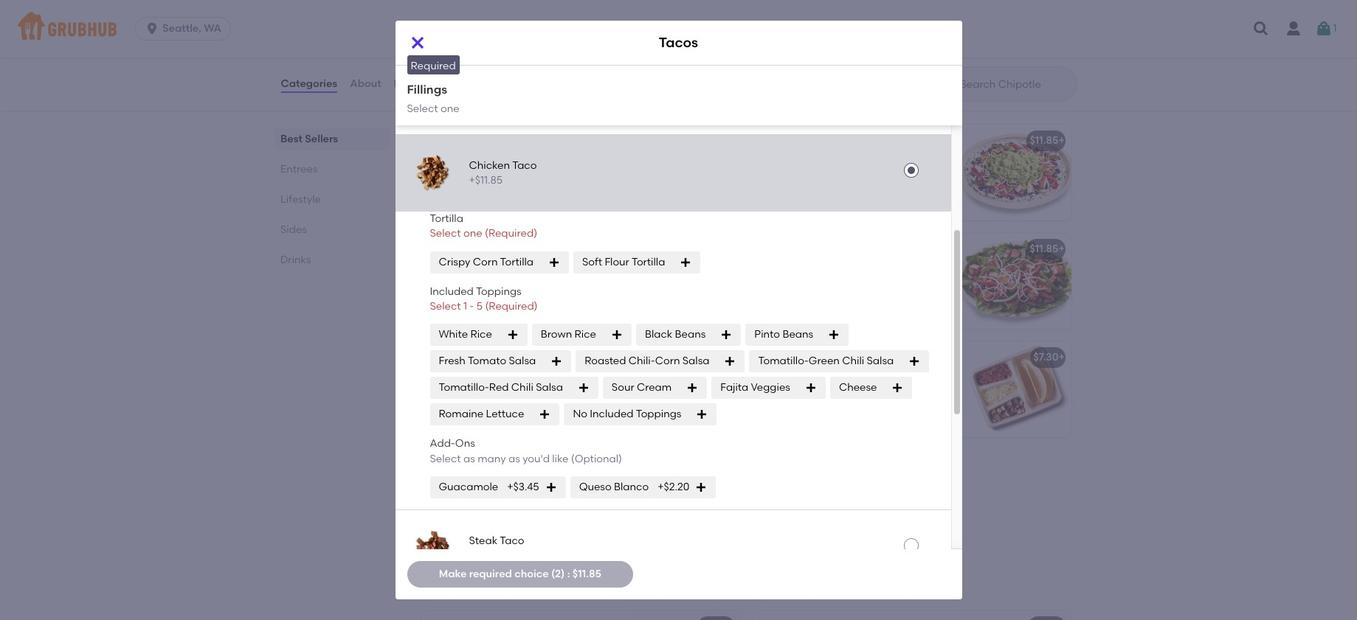 Task type: describe. For each thing, give the bounding box(es) containing it.
0 horizontal spatial corn
[[473, 256, 498, 268]]

add-ons select as many as you'd like (optional)
[[430, 438, 622, 465]]

toppings inside included toppings select 1 - 5 (required)
[[476, 285, 522, 298]]

includes
[[431, 496, 472, 508]]

seattle, wa
[[162, 22, 221, 35]]

kid's quesadilla
[[431, 460, 512, 473]]

of inside the with a side of rice and beans. includes fruit or kid's chips and organic juice or milk.
[[488, 481, 498, 493]]

and down "beans."
[[564, 496, 584, 508]]

salad image
[[961, 233, 1071, 329]]

kid's quesadilla image
[[630, 450, 741, 546]]

salsa,
[[878, 203, 906, 216]]

toppings inside your choice of freshly grilled meat, sofritas, or guacamole, and up to five toppings served in a soft or hard-shell tortilla.
[[451, 405, 495, 418]]

a inside the with a side of rice and beans. includes fruit or kid's chips and organic juice or milk.
[[456, 481, 463, 493]]

select up 'required'
[[407, 34, 438, 46]]

white
[[439, 329, 468, 341]]

milk. inside the with a side of rice and beans. includes fruit or kid's chips and organic juice or milk.
[[511, 511, 534, 523]]

svg image for cheese
[[892, 383, 904, 394]]

1 vertical spatial included
[[590, 408, 634, 421]]

roasted
[[585, 355, 626, 368]]

0 vertical spatial one
[[441, 34, 460, 46]]

in inside 'cheese in a flour tortilla with your choice of meat, sofritas or fajita veggies and three included sides.'
[[471, 264, 480, 276]]

included toppings select 1 - 5 (required)
[[430, 285, 538, 313]]

roasted chili-corn salsa
[[585, 355, 710, 368]]

sides.
[[569, 294, 597, 306]]

sofritas inside your choice of freshly grilled meat or sofritas served in a delicious bowl with rice, beans, or fajita veggies, and topped with guac, salsa, queso blanco, sour cream or cheese.
[[761, 173, 798, 186]]

kid's build your own image
[[961, 342, 1071, 438]]

$11.85 + for burrito image
[[699, 135, 734, 147]]

with a side of rice and beans. includes fruit or kid's chips and organic juice or milk.
[[431, 481, 584, 523]]

best seller for your choice of freshly grilled meat or sofritas served in a delicious bowl with rice, beans, or fajita veggies, and topped with guac, salsa, queso blanco, sour cream or cheese.
[[770, 120, 815, 130]]

select inside add-ons select as many as you'd like (optional)
[[430, 453, 461, 465]]

seller for sofritas
[[791, 120, 815, 130]]

(optional)
[[571, 453, 622, 465]]

no included toppings
[[573, 408, 682, 421]]

chili for green
[[842, 355, 864, 368]]

chips
[[433, 8, 462, 20]]

of up two
[[822, 372, 832, 385]]

organic inside your choice of meat, guacamole or queso, and two toppings to go with a pair of crispy corn or soft flour tortillas.includes fruit or kid's chips and organic juice or milk.
[[784, 432, 822, 445]]

svg image for tomatillo-green chili salsa
[[909, 356, 920, 368]]

best seller for your choice of freshly grilled meat, sofritas, or guacamole, and up to five toppings served in a soft or hard-shell tortilla.
[[439, 337, 485, 347]]

veggies
[[751, 382, 790, 394]]

chips & queso blanco
[[433, 8, 545, 20]]

carne asada taco image
[[410, 72, 457, 120]]

1 button
[[1316, 15, 1337, 42]]

pinto beans
[[755, 329, 813, 341]]

with inside 'cheese in a flour tortilla with your choice of meat, sofritas or fajita veggies and three included sides.'
[[555, 264, 576, 276]]

in inside your choice of freshly grilled meat, sofritas, or guacamole, and up to five toppings served in a soft or hard-shell tortilla.
[[533, 405, 542, 418]]

your for your choice of freshly grilled meat or sofritas served in a delicious bowl with rice, beans, or fajita veggies, and topped with guac, salsa, queso blanco, sour cream or cheese.
[[761, 158, 783, 171]]

wa
[[204, 22, 221, 35]]

and right rice
[[522, 481, 542, 493]]

sofritas,
[[431, 390, 470, 403]]

tacos button
[[819, 0, 1071, 56]]

shell
[[459, 420, 481, 433]]

a inside your choice of freshly grilled meat or sofritas served in a delicious bowl with rice, beans, or fajita veggies, and topped with guac, salsa, queso blanco, sour cream or cheese.
[[847, 173, 854, 186]]

add-
[[430, 438, 455, 450]]

fresh tomato salsa
[[439, 355, 536, 368]]

chili-
[[629, 355, 655, 368]]

included inside included toppings select 1 - 5 (required)
[[430, 285, 474, 298]]

many
[[478, 453, 506, 465]]

your choice of freshly grilled meat, sofritas, or guacamole, and up to five toppings served in a soft or hard-shell tortilla.
[[431, 375, 601, 433]]

cream
[[825, 218, 858, 231]]

kid's build your own
[[761, 352, 864, 364]]

sellers
[[305, 133, 338, 145]]

steak taco +$14.10
[[469, 535, 524, 562]]

0 horizontal spatial lifestyle
[[280, 193, 321, 206]]

fajita
[[721, 382, 749, 394]]

black beans
[[645, 329, 706, 341]]

reviews
[[394, 77, 435, 90]]

tacos inside button
[[830, 8, 859, 20]]

1 vertical spatial quesadilla
[[458, 460, 512, 473]]

+$11.85
[[469, 174, 503, 187]]

guacamole
[[439, 481, 498, 494]]

svg image inside the main navigation 'navigation'
[[1252, 20, 1270, 38]]

crispy
[[439, 256, 470, 268]]

flour
[[887, 402, 910, 415]]

white rice
[[439, 329, 492, 341]]

your choice of meat, guacamole or queso, and two toppings to go with a pair of crispy corn or soft flour tortillas.includes fruit or kid's chips and organic juice or milk.
[[761, 372, 946, 445]]

milk. inside your choice of meat, guacamole or queso, and two toppings to go with a pair of crispy corn or soft flour tortillas.includes fruit or kid's chips and organic juice or milk.
[[864, 432, 887, 445]]

hard-
[[431, 420, 459, 433]]

with left rice,
[[761, 188, 782, 201]]

a inside your choice of freshly grilled meat, sofritas, or guacamole, and up to five toppings served in a soft or hard-shell tortilla.
[[544, 405, 551, 418]]

steak
[[469, 535, 498, 547]]

included
[[523, 294, 566, 306]]

choice left "(2)"
[[515, 568, 549, 581]]

bowl
[[903, 173, 927, 186]]

your for your choice of freshly grilled meat, sofritas, or guacamole, and up to five toppings served in a soft or hard-shell tortilla.
[[431, 375, 453, 388]]

a inside your choice of meat, guacamole or queso, and two toppings to go with a pair of crispy corn or soft flour tortillas.includes fruit or kid's chips and organic juice or milk.
[[939, 387, 946, 400]]

cheese for cheese in a flour tortilla with your choice of meat, sofritas or fajita veggies and three included sides.
[[431, 264, 469, 276]]

sour
[[612, 382, 634, 394]]

kid's for kid's build your own
[[761, 352, 786, 364]]

best sellers
[[280, 133, 338, 145]]

corn
[[828, 402, 851, 415]]

no
[[573, 408, 587, 421]]

tacos image
[[630, 342, 741, 438]]

main navigation navigation
[[0, 0, 1357, 58]]

chips & queso blanco button
[[422, 0, 807, 56]]

of inside your choice of freshly grilled meat or sofritas served in a delicious bowl with rice, beans, or fajita veggies, and topped with guac, salsa, queso blanco, sour cream or cheese.
[[822, 158, 832, 171]]

queso
[[908, 203, 939, 216]]

served inside your choice of freshly grilled meat, sofritas, or guacamole, and up to five toppings served in a soft or hard-shell tortilla.
[[497, 405, 531, 418]]

svg image inside 1 button
[[1316, 20, 1333, 38]]

chicken taco +$11.85
[[469, 159, 537, 187]]

1 vertical spatial queso
[[579, 481, 612, 494]]

rice,
[[785, 188, 806, 201]]

reviews button
[[393, 58, 436, 111]]

rice for white rice
[[470, 329, 492, 341]]

tortilla up three
[[500, 256, 534, 268]]

$7.30 +
[[1034, 352, 1065, 364]]

$11.85 + for the salad image
[[1030, 243, 1065, 256]]

tortilla right soft
[[632, 256, 665, 268]]

$5.70
[[702, 460, 728, 473]]

of right pair
[[784, 402, 794, 415]]

balanced macros bowl image
[[630, 611, 741, 621]]

kid's for kid's quesadilla
[[431, 460, 455, 473]]

tortillas.includes
[[761, 417, 844, 430]]

$4.30
[[704, 352, 732, 364]]

veggies
[[431, 294, 469, 306]]

you'd
[[523, 453, 550, 465]]

rice
[[501, 481, 519, 493]]

(required) inside included toppings select 1 - 5 (required)
[[485, 300, 538, 313]]

fresh
[[439, 355, 466, 368]]

sour
[[801, 218, 823, 231]]

tomatillo-red chili salsa
[[439, 382, 563, 394]]

1 horizontal spatial flour
[[605, 256, 629, 268]]

1 vertical spatial one
[[441, 102, 460, 115]]

in inside your choice of freshly grilled meat or sofritas served in a delicious bowl with rice, beans, or fajita veggies, and topped with guac, salsa, queso blanco, sour cream or cheese.
[[836, 173, 845, 186]]

1 inside button
[[1333, 22, 1337, 35]]

fruit inside your choice of meat, guacamole or queso, and two toppings to go with a pair of crispy corn or soft flour tortillas.includes fruit or kid's chips and organic juice or milk.
[[847, 417, 866, 430]]

green
[[809, 355, 840, 368]]

rice for brown rice
[[575, 329, 596, 341]]

svg image for roasted chili-corn salsa
[[724, 356, 736, 368]]

pair
[[761, 402, 781, 415]]

guac,
[[846, 203, 875, 216]]

cheese.
[[873, 218, 912, 231]]

tomatillo- for green
[[758, 355, 809, 368]]

1 horizontal spatial toppings
[[636, 408, 682, 421]]

salsa up tomatillo-red chili salsa
[[509, 355, 536, 368]]

cheese for cheese
[[839, 382, 877, 394]]

-
[[470, 300, 474, 313]]

seattle,
[[162, 22, 201, 35]]

chicken
[[469, 159, 510, 172]]

salsa for tomatillo-green chili salsa
[[867, 355, 894, 368]]

your
[[578, 264, 600, 276]]

+ for burrito image
[[728, 135, 734, 147]]

kid's inside your choice of meat, guacamole or queso, and two toppings to go with a pair of crispy corn or soft flour tortillas.includes fruit or kid's chips and organic juice or milk.
[[882, 417, 904, 430]]

select inside included toppings select 1 - 5 (required)
[[430, 300, 461, 313]]

your left own
[[816, 352, 838, 364]]

red
[[489, 382, 509, 394]]

two
[[819, 387, 838, 400]]

queso inside button
[[475, 8, 508, 20]]

with
[[431, 481, 454, 493]]

topped
[[784, 203, 821, 216]]

side
[[465, 481, 486, 493]]

cheese in a flour tortilla with your choice of meat, sofritas or fajita veggies and three included sides.
[[431, 264, 600, 306]]

lettuce
[[486, 408, 524, 421]]

juice inside the with a side of rice and beans. includes fruit or kid's chips and organic juice or milk.
[[472, 511, 495, 523]]

guacamole,
[[485, 390, 545, 403]]



Task type: vqa. For each thing, say whether or not it's contained in the screenshot.
By
no



Task type: locate. For each thing, give the bounding box(es) containing it.
1 vertical spatial juice
[[472, 511, 495, 523]]

1 vertical spatial lifestyle
[[419, 577, 484, 595]]

1 vertical spatial served
[[497, 405, 531, 418]]

svg image up $5.70
[[696, 409, 708, 421]]

best
[[770, 120, 789, 130], [280, 133, 302, 145], [439, 337, 458, 347]]

a right go
[[939, 387, 946, 400]]

cream
[[637, 382, 672, 394]]

milk. down guacamole
[[864, 432, 887, 445]]

0 horizontal spatial flour
[[492, 264, 516, 276]]

2 rice from the left
[[575, 329, 596, 341]]

&
[[465, 8, 473, 20]]

chips down "beans."
[[535, 496, 561, 508]]

rice
[[470, 329, 492, 341], [575, 329, 596, 341]]

steak taco image
[[410, 525, 457, 573]]

meat, up three
[[479, 279, 509, 291]]

1 vertical spatial fajita
[[563, 279, 589, 291]]

like
[[552, 453, 569, 465]]

with up cream
[[823, 203, 844, 216]]

2 vertical spatial in
[[533, 405, 542, 418]]

toppings up corn
[[840, 387, 885, 400]]

best seller up fresh at bottom left
[[439, 337, 485, 347]]

1 vertical spatial tomatillo-
[[439, 382, 489, 394]]

fruit inside the with a side of rice and beans. includes fruit or kid's chips and organic juice or milk.
[[475, 496, 495, 508]]

0 vertical spatial grilled
[[869, 158, 900, 171]]

0 horizontal spatial kid's
[[431, 460, 455, 473]]

1 horizontal spatial served
[[800, 173, 834, 186]]

required
[[411, 60, 456, 72]]

1 vertical spatial organic
[[431, 511, 469, 523]]

quesadilla
[[431, 243, 486, 256], [458, 460, 512, 473]]

categories
[[281, 77, 337, 90]]

svg image up "fajita"
[[724, 356, 736, 368]]

0 vertical spatial fillings select one
[[407, 14, 460, 46]]

seller
[[791, 120, 815, 130], [461, 337, 485, 347]]

svg image for sour cream
[[687, 383, 698, 394]]

in
[[836, 173, 845, 186], [471, 264, 480, 276], [533, 405, 542, 418]]

1 vertical spatial (required)
[[485, 300, 538, 313]]

tomatillo- up romaine
[[439, 382, 489, 394]]

make required choice (2) : $11.85
[[439, 568, 601, 581]]

included down sour
[[590, 408, 634, 421]]

beans
[[675, 329, 706, 341], [783, 329, 813, 341]]

organic
[[784, 432, 822, 445], [431, 511, 469, 523]]

taco for steak taco +$14.10
[[500, 535, 524, 547]]

0 vertical spatial queso
[[475, 8, 508, 20]]

best up rice,
[[770, 120, 789, 130]]

soft left flour
[[866, 402, 885, 415]]

svg image
[[1252, 20, 1270, 38], [721, 329, 732, 341], [551, 356, 563, 368], [724, 356, 736, 368], [909, 356, 920, 368], [687, 383, 698, 394], [805, 383, 817, 394], [892, 383, 904, 394], [696, 409, 708, 421]]

1 horizontal spatial lifestyle
[[419, 577, 484, 595]]

0 horizontal spatial juice
[[472, 511, 495, 523]]

organic inside the with a side of rice and beans. includes fruit or kid's chips and organic juice or milk.
[[431, 511, 469, 523]]

lifestyle
[[280, 193, 321, 206], [419, 577, 484, 595]]

seller for or
[[461, 337, 485, 347]]

select down add-
[[430, 453, 461, 465]]

0 vertical spatial in
[[836, 173, 845, 186]]

0 horizontal spatial entrees
[[280, 163, 317, 176]]

about
[[350, 77, 381, 90]]

burrito
[[431, 135, 465, 147]]

0 horizontal spatial in
[[471, 264, 480, 276]]

five
[[431, 405, 448, 418]]

+ for the salad image
[[1059, 243, 1065, 256]]

taco right chicken
[[512, 159, 537, 172]]

svg image
[[1316, 20, 1333, 38], [145, 21, 159, 36], [408, 34, 426, 52], [548, 257, 560, 268], [680, 257, 692, 268], [507, 329, 519, 341], [611, 329, 623, 341], [828, 329, 840, 341], [578, 383, 590, 394], [539, 409, 551, 421], [545, 482, 557, 494], [696, 482, 707, 494]]

served
[[800, 173, 834, 186], [497, 405, 531, 418]]

wholesome bowl image
[[961, 611, 1071, 621]]

beans for black beans
[[675, 329, 706, 341]]

2 fillings from the top
[[407, 83, 447, 97]]

meat
[[903, 158, 929, 171]]

toppings inside your choice of meat, guacamole or queso, and two toppings to go with a pair of crispy corn or soft flour tortillas.includes fruit or kid's chips and organic juice or milk.
[[840, 387, 885, 400]]

meat, inside your choice of freshly grilled meat, sofritas, or guacamole, and up to five toppings served in a soft or hard-shell tortilla.
[[572, 375, 601, 388]]

your choice of freshly grilled meat or sofritas served in a delicious bowl with rice, beans, or fajita veggies, and topped with guac, salsa, queso blanco, sour cream or cheese.
[[761, 158, 942, 231]]

0 vertical spatial tomatillo-
[[758, 355, 809, 368]]

kid's down pinto
[[761, 352, 786, 364]]

kid's up 'with'
[[431, 460, 455, 473]]

1 vertical spatial freshly
[[504, 375, 536, 388]]

own
[[841, 352, 864, 364]]

corn down black beans
[[655, 355, 680, 368]]

0 horizontal spatial 1
[[463, 300, 467, 313]]

entrees
[[419, 90, 477, 109], [280, 163, 317, 176]]

select down reviews
[[407, 102, 438, 115]]

svg image up $4.30
[[721, 329, 732, 341]]

flour up three
[[492, 264, 516, 276]]

delicious
[[857, 173, 901, 186]]

crispy
[[796, 402, 826, 415]]

guacamole
[[866, 372, 924, 385]]

0 horizontal spatial chili
[[511, 382, 533, 394]]

burrito image
[[630, 125, 741, 221]]

as left you'd
[[508, 453, 520, 465]]

your up sofritas,
[[431, 375, 453, 388]]

1 horizontal spatial 1
[[1333, 22, 1337, 35]]

0 vertical spatial fajita
[[857, 188, 883, 201]]

your inside your choice of freshly grilled meat, sofritas, or guacamole, and up to five toppings served in a soft or hard-shell tortilla.
[[431, 375, 453, 388]]

with left "your"
[[555, 264, 576, 276]]

1 vertical spatial kid's
[[431, 460, 455, 473]]

2 vertical spatial tacos
[[431, 354, 460, 367]]

choice inside your choice of meat, guacamole or queso, and two toppings to go with a pair of crispy corn or soft flour tortillas.includes fruit or kid's chips and organic juice or milk.
[[786, 372, 819, 385]]

of inside 'cheese in a flour tortilla with your choice of meat, sofritas or fajita veggies and three included sides.'
[[467, 279, 477, 291]]

1 beans from the left
[[675, 329, 706, 341]]

a left the no
[[544, 405, 551, 418]]

and left "up"
[[548, 390, 568, 403]]

entrees down 'required'
[[419, 90, 477, 109]]

best for your choice of freshly grilled meat or sofritas served in a delicious bowl with rice, beans, or fajita veggies, and topped with guac, salsa, queso blanco, sour cream or cheese.
[[770, 120, 789, 130]]

chili for red
[[511, 382, 533, 394]]

to inside your choice of meat, guacamole or queso, and two toppings to go with a pair of crispy corn or soft flour tortillas.includes fruit or kid's chips and organic juice or milk.
[[887, 387, 897, 400]]

1 horizontal spatial to
[[887, 387, 897, 400]]

served inside your choice of freshly grilled meat or sofritas served in a delicious bowl with rice, beans, or fajita veggies, and topped with guac, salsa, queso blanco, sour cream or cheese.
[[800, 173, 834, 186]]

or inside 'cheese in a flour tortilla with your choice of meat, sofritas or fajita veggies and three included sides.'
[[550, 279, 561, 291]]

0 horizontal spatial beans
[[675, 329, 706, 341]]

1 inside included toppings select 1 - 5 (required)
[[463, 300, 467, 313]]

+$2.20
[[658, 481, 690, 494]]

chips inside the with a side of rice and beans. includes fruit or kid's chips and organic juice or milk.
[[535, 496, 561, 508]]

1 as from the left
[[463, 453, 475, 465]]

0 vertical spatial kid's
[[882, 417, 904, 430]]

grilled for meat,
[[539, 375, 570, 388]]

black
[[645, 329, 673, 341]]

kid's inside the with a side of rice and beans. includes fruit or kid's chips and organic juice or milk.
[[510, 496, 532, 508]]

cheese up "veggies"
[[431, 264, 469, 276]]

tortilla inside 'cheese in a flour tortilla with your choice of meat, sofritas or fajita veggies and three included sides.'
[[519, 264, 552, 276]]

+$14.10
[[469, 550, 502, 562]]

choice for your choice of meat, guacamole or queso, and two toppings to go with a pair of crispy corn or soft flour tortillas.includes fruit or kid's chips and organic juice or milk.
[[786, 372, 819, 385]]

taco right steak
[[500, 535, 524, 547]]

1 horizontal spatial meat,
[[572, 375, 601, 388]]

fajita inside 'cheese in a flour tortilla with your choice of meat, sofritas or fajita veggies and three included sides.'
[[563, 279, 589, 291]]

2 horizontal spatial best
[[770, 120, 789, 130]]

0 vertical spatial entrees
[[419, 90, 477, 109]]

brown rice
[[541, 329, 596, 341]]

1 horizontal spatial rice
[[575, 329, 596, 341]]

select inside tortilla select one (required)
[[430, 228, 461, 240]]

1 horizontal spatial fajita
[[857, 188, 883, 201]]

2 fillings select one from the top
[[407, 83, 460, 115]]

0 horizontal spatial tacos
[[431, 354, 460, 367]]

choice inside 'cheese in a flour tortilla with your choice of meat, sofritas or fajita veggies and three included sides.'
[[431, 279, 464, 291]]

taco inside steak taco +$14.10
[[500, 535, 524, 547]]

fillings select one
[[407, 14, 460, 46], [407, 83, 460, 115]]

toppings
[[476, 285, 522, 298], [636, 408, 682, 421]]

flour
[[605, 256, 629, 268], [492, 264, 516, 276]]

quesadilla up crispy
[[431, 243, 486, 256]]

0 horizontal spatial served
[[497, 405, 531, 418]]

0 vertical spatial organic
[[784, 432, 822, 445]]

your up queso,
[[761, 372, 783, 385]]

chili
[[842, 355, 864, 368], [511, 382, 533, 394]]

2 vertical spatial one
[[463, 228, 482, 240]]

of up beans,
[[822, 158, 832, 171]]

served down guacamole,
[[497, 405, 531, 418]]

soft flour tortilla
[[582, 256, 665, 268]]

2 as from the left
[[508, 453, 520, 465]]

svg image up flour
[[892, 383, 904, 394]]

freshly inside your choice of freshly grilled meat, sofritas, or guacamole, and up to five toppings served in a soft or hard-shell tortilla.
[[504, 375, 536, 388]]

beans.
[[544, 481, 578, 493]]

+ for kid's build your own image on the right
[[1059, 352, 1065, 364]]

soft inside your choice of meat, guacamole or queso, and two toppings to go with a pair of crispy corn or soft flour tortillas.includes fruit or kid's chips and organic juice or milk.
[[866, 402, 885, 415]]

taco for chicken taco +$11.85
[[512, 159, 537, 172]]

freshly for and
[[504, 375, 536, 388]]

lifestyle up sides
[[280, 193, 321, 206]]

beans,
[[809, 188, 842, 201]]

veggies,
[[886, 188, 927, 201]]

0 vertical spatial 1
[[1333, 22, 1337, 35]]

with
[[761, 188, 782, 201], [823, 203, 844, 216], [555, 264, 576, 276], [915, 387, 936, 400]]

best up fresh at bottom left
[[439, 337, 458, 347]]

chili right red
[[511, 382, 533, 394]]

fruit down side
[[475, 496, 495, 508]]

meat, down own
[[834, 372, 864, 385]]

1 vertical spatial best seller
[[439, 337, 485, 347]]

+
[[728, 135, 734, 147], [1059, 135, 1065, 147], [1059, 243, 1065, 256], [1059, 352, 1065, 364]]

sofritas
[[761, 173, 798, 186], [511, 279, 548, 291]]

as down ons
[[463, 453, 475, 465]]

fajita inside your choice of freshly grilled meat or sofritas served in a delicious bowl with rice, beans, or fajita veggies, and topped with guac, salsa, queso blanco, sour cream or cheese.
[[857, 188, 883, 201]]

freshly for in
[[834, 158, 867, 171]]

organic down includes
[[431, 511, 469, 523]]

one inside tortilla select one (required)
[[463, 228, 482, 240]]

blanco,
[[761, 218, 799, 231]]

grilled up guacamole,
[[539, 375, 570, 388]]

sofritas inside 'cheese in a flour tortilla with your choice of meat, sofritas or fajita veggies and three included sides.'
[[511, 279, 548, 291]]

1 horizontal spatial tomatillo-
[[758, 355, 809, 368]]

0 horizontal spatial meat,
[[479, 279, 509, 291]]

your for your choice of meat, guacamole or queso, and two toppings to go with a pair of crispy corn or soft flour tortillas.includes fruit or kid's chips and organic juice or milk.
[[761, 372, 783, 385]]

Search Chipotle search field
[[959, 77, 1072, 92]]

fruit
[[847, 417, 866, 430], [475, 496, 495, 508]]

salsa for tomatillo-red chili salsa
[[536, 382, 563, 394]]

svg image for no included toppings
[[696, 409, 708, 421]]

0 horizontal spatial toppings
[[476, 285, 522, 298]]

1 fillings from the top
[[407, 14, 447, 28]]

freshly inside your choice of freshly grilled meat or sofritas served in a delicious bowl with rice, beans, or fajita veggies, and topped with guac, salsa, queso blanco, sour cream or cheese.
[[834, 158, 867, 171]]

burrito bowl image
[[961, 125, 1071, 221]]

1 horizontal spatial grilled
[[869, 158, 900, 171]]

soft left the no
[[554, 405, 572, 418]]

1 vertical spatial grilled
[[539, 375, 570, 388]]

1 horizontal spatial blanco
[[614, 481, 649, 494]]

and inside your choice of freshly grilled meat or sofritas served in a delicious bowl with rice, beans, or fajita veggies, and topped with guac, salsa, queso blanco, sour cream or cheese.
[[761, 203, 781, 216]]

0 vertical spatial corn
[[473, 256, 498, 268]]

grilled inside your choice of freshly grilled meat, sofritas, or guacamole, and up to five toppings served in a soft or hard-shell tortilla.
[[539, 375, 570, 388]]

a up included toppings select 1 - 5 (required)
[[482, 264, 489, 276]]

0 horizontal spatial soft
[[554, 405, 572, 418]]

1 horizontal spatial sofritas
[[761, 173, 798, 186]]

juice inside your choice of meat, guacamole or queso, and two toppings to go with a pair of crispy corn or soft flour tortillas.includes fruit or kid's chips and organic juice or milk.
[[825, 432, 848, 445]]

$12.55
[[697, 243, 728, 256]]

0 horizontal spatial milk.
[[511, 511, 534, 523]]

fillings down 'required'
[[407, 83, 447, 97]]

beans up build
[[783, 329, 813, 341]]

0 horizontal spatial grilled
[[539, 375, 570, 388]]

salsa for roasted chili-corn salsa
[[683, 355, 710, 368]]

of up "-"
[[467, 279, 477, 291]]

choice for your choice of freshly grilled meat or sofritas served in a delicious bowl with rice, beans, or fajita veggies, and topped with guac, salsa, queso blanco, sour cream or cheese.
[[786, 158, 819, 171]]

build
[[788, 352, 814, 364]]

soft inside your choice of freshly grilled meat, sofritas, or guacamole, and up to five toppings served in a soft or hard-shell tortilla.
[[554, 405, 572, 418]]

toppings down cream
[[636, 408, 682, 421]]

a inside 'cheese in a flour tortilla with your choice of meat, sofritas or fajita veggies and three included sides.'
[[482, 264, 489, 276]]

fajita down "delicious"
[[857, 188, 883, 201]]

0 vertical spatial served
[[800, 173, 834, 186]]

and up blanco, on the right of the page
[[761, 203, 781, 216]]

make
[[439, 568, 467, 581]]

1 horizontal spatial entrees
[[419, 90, 477, 109]]

taco inside chicken taco +$11.85
[[512, 159, 537, 172]]

choice
[[786, 158, 819, 171], [431, 279, 464, 291], [786, 372, 819, 385], [455, 375, 489, 388], [515, 568, 549, 581]]

0 vertical spatial tacos
[[830, 8, 859, 20]]

fajita up sides. in the top of the page
[[563, 279, 589, 291]]

1 horizontal spatial best
[[439, 337, 458, 347]]

meat, inside your choice of meat, guacamole or queso, and two toppings to go with a pair of crispy corn or soft flour tortillas.includes fruit or kid's chips and organic juice or milk.
[[834, 372, 864, 385]]

sofritas up included
[[511, 279, 548, 291]]

1 rice from the left
[[470, 329, 492, 341]]

1 vertical spatial tacos
[[659, 34, 698, 51]]

select left "-"
[[430, 300, 461, 313]]

2 beans from the left
[[783, 329, 813, 341]]

in up beans,
[[836, 173, 845, 186]]

1 vertical spatial chips
[[535, 496, 561, 508]]

sides
[[280, 224, 307, 236]]

svg image left 1 button
[[1252, 20, 1270, 38]]

salsa down black beans
[[683, 355, 710, 368]]

chicken taco image
[[410, 150, 457, 197]]

seller up tomato
[[461, 337, 485, 347]]

0 vertical spatial lifestyle
[[280, 193, 321, 206]]

your inside your choice of meat, guacamole or queso, and two toppings to go with a pair of crispy corn or soft flour tortillas.includes fruit or kid's chips and organic juice or milk.
[[761, 372, 783, 385]]

fajita
[[857, 188, 883, 201], [563, 279, 589, 291]]

freshly
[[834, 158, 867, 171], [504, 375, 536, 388]]

lifestyle down steak taco image
[[419, 577, 484, 595]]

svg image right cream
[[687, 383, 698, 394]]

flour inside 'cheese in a flour tortilla with your choice of meat, sofritas or fajita veggies and three included sides.'
[[492, 264, 516, 276]]

salsa up guacamole
[[867, 355, 894, 368]]

chips inside your choice of meat, guacamole or queso, and two toppings to go with a pair of crispy corn or soft flour tortillas.includes fruit or kid's chips and organic juice or milk.
[[906, 417, 933, 430]]

svg image left two
[[805, 383, 817, 394]]

1 horizontal spatial chili
[[842, 355, 864, 368]]

pinto
[[755, 329, 780, 341]]

salsa left "up"
[[536, 382, 563, 394]]

select up crispy
[[430, 228, 461, 240]]

1 horizontal spatial in
[[533, 405, 542, 418]]

1 vertical spatial taco
[[500, 535, 524, 547]]

queso,
[[761, 387, 794, 400]]

0 horizontal spatial tomatillo-
[[439, 382, 489, 394]]

tortilla
[[430, 213, 463, 225], [500, 256, 534, 268], [632, 256, 665, 268], [519, 264, 552, 276]]

to right "up"
[[586, 390, 596, 403]]

and inside 'cheese in a flour tortilla with your choice of meat, sofritas or fajita veggies and three included sides.'
[[472, 294, 492, 306]]

5
[[477, 300, 483, 313]]

grilled for meat
[[869, 158, 900, 171]]

corn right crispy
[[473, 256, 498, 268]]

1 vertical spatial sofritas
[[511, 279, 548, 291]]

svg image up guacamole
[[909, 356, 920, 368]]

0 vertical spatial seller
[[791, 120, 815, 130]]

crispy corn tortilla
[[439, 256, 534, 268]]

kid's down +$3.45 on the bottom of page
[[510, 496, 532, 508]]

1 horizontal spatial juice
[[825, 432, 848, 445]]

cheese
[[431, 264, 469, 276], [839, 382, 877, 394]]

0 vertical spatial (required)
[[485, 228, 537, 240]]

1 horizontal spatial corn
[[655, 355, 680, 368]]

0 horizontal spatial kid's
[[510, 496, 532, 508]]

1 horizontal spatial fruit
[[847, 417, 866, 430]]

0 vertical spatial best seller
[[770, 120, 815, 130]]

kid's
[[882, 417, 904, 430], [510, 496, 532, 508]]

svg image for fresh tomato salsa
[[551, 356, 563, 368]]

0 vertical spatial quesadilla
[[431, 243, 486, 256]]

toppings up shell
[[451, 405, 495, 418]]

salsa
[[509, 355, 536, 368], [683, 355, 710, 368], [867, 355, 894, 368], [536, 382, 563, 394]]

up
[[570, 390, 583, 403]]

toppings up 5
[[476, 285, 522, 298]]

of
[[822, 158, 832, 171], [467, 279, 477, 291], [822, 372, 832, 385], [491, 375, 501, 388], [784, 402, 794, 415], [488, 481, 498, 493]]

queso down (optional)
[[579, 481, 612, 494]]

drinks
[[280, 254, 311, 266]]

1 vertical spatial seller
[[461, 337, 485, 347]]

svg image inside seattle, wa button
[[145, 21, 159, 36]]

(required)
[[485, 228, 537, 240], [485, 300, 538, 313]]

one up crispy corn tortilla
[[463, 228, 482, 240]]

1 horizontal spatial kid's
[[882, 417, 904, 430]]

0 horizontal spatial seller
[[461, 337, 485, 347]]

ons
[[455, 438, 475, 450]]

served up beans,
[[800, 173, 834, 186]]

milk. down +$3.45 on the bottom of page
[[511, 511, 534, 523]]

grilled inside your choice of freshly grilled meat or sofritas served in a delicious bowl with rice, beans, or fajita veggies, and topped with guac, salsa, queso blanco, sour cream or cheese.
[[869, 158, 900, 171]]

cheese up corn
[[839, 382, 877, 394]]

blanco left '+$2.20'
[[614, 481, 649, 494]]

seattle, wa button
[[135, 17, 237, 41]]

or
[[932, 158, 942, 171], [845, 188, 855, 201], [860, 218, 871, 231], [550, 279, 561, 291], [926, 372, 937, 385], [472, 390, 483, 403], [853, 402, 864, 415], [575, 405, 585, 418], [869, 417, 879, 430], [851, 432, 861, 445], [497, 496, 508, 508], [498, 511, 508, 523]]

included
[[430, 285, 474, 298], [590, 408, 634, 421]]

1 vertical spatial corn
[[655, 355, 680, 368]]

0 horizontal spatial best
[[280, 133, 302, 145]]

freshly up "delicious"
[[834, 158, 867, 171]]

included up "-"
[[430, 285, 474, 298]]

best seller
[[770, 120, 815, 130], [439, 337, 485, 347]]

brown
[[541, 329, 572, 341]]

1 horizontal spatial freshly
[[834, 158, 867, 171]]

2 horizontal spatial tacos
[[830, 8, 859, 20]]

$11.85 +
[[699, 135, 734, 147], [1030, 135, 1065, 147], [1030, 243, 1065, 256]]

fruit down corn
[[847, 417, 866, 430]]

0 horizontal spatial toppings
[[451, 405, 495, 418]]

cheese inside 'cheese in a flour tortilla with your choice of meat, sofritas or fajita veggies and three included sides.'
[[431, 264, 469, 276]]

to inside your choice of freshly grilled meat, sofritas, or guacamole, and up to five toppings served in a soft or hard-shell tortilla.
[[586, 390, 596, 403]]

0 vertical spatial toppings
[[840, 387, 885, 400]]

rice up tomato
[[470, 329, 492, 341]]

freshly up guacamole,
[[504, 375, 536, 388]]

(required) right 5
[[485, 300, 538, 313]]

tomatillo-
[[758, 355, 809, 368], [439, 382, 489, 394]]

meat, up "up"
[[572, 375, 601, 388]]

quesadilla image
[[630, 233, 741, 329]]

sour cream
[[612, 382, 672, 394]]

corn
[[473, 256, 498, 268], [655, 355, 680, 368]]

0 horizontal spatial fajita
[[563, 279, 589, 291]]

juice down corn
[[825, 432, 848, 445]]

0 horizontal spatial sofritas
[[511, 279, 548, 291]]

beans right black
[[675, 329, 706, 341]]

(required) inside tortilla select one (required)
[[485, 228, 537, 240]]

with inside your choice of meat, guacamole or queso, and two toppings to go with a pair of crispy corn or soft flour tortillas.includes fruit or kid's chips and organic juice or milk.
[[915, 387, 936, 400]]

meat, inside 'cheese in a flour tortilla with your choice of meat, sofritas or fajita veggies and three included sides.'
[[479, 279, 509, 291]]

1 horizontal spatial tacos
[[659, 34, 698, 51]]

choice inside your choice of freshly grilled meat or sofritas served in a delicious bowl with rice, beans, or fajita veggies, and topped with guac, salsa, queso blanco, sour cream or cheese.
[[786, 158, 819, 171]]

tortilla inside tortilla select one (required)
[[430, 213, 463, 225]]

best for your choice of freshly grilled meat, sofritas, or guacamole, and up to five toppings served in a soft or hard-shell tortilla.
[[439, 337, 458, 347]]

your inside your choice of freshly grilled meat or sofritas served in a delicious bowl with rice, beans, or fajita veggies, and topped with guac, salsa, queso blanco, sour cream or cheese.
[[761, 158, 783, 171]]

1 horizontal spatial soft
[[866, 402, 885, 415]]

1 fillings select one from the top
[[407, 14, 460, 46]]

choice inside your choice of freshly grilled meat, sofritas, or guacamole, and up to five toppings served in a soft or hard-shell tortilla.
[[455, 375, 489, 388]]

of inside your choice of freshly grilled meat, sofritas, or guacamole, and up to five toppings served in a soft or hard-shell tortilla.
[[491, 375, 501, 388]]

0 vertical spatial fruit
[[847, 417, 866, 430]]

svg image for black beans
[[721, 329, 732, 341]]

soft
[[582, 256, 602, 268]]

and inside your choice of freshly grilled meat, sofritas, or guacamole, and up to five toppings served in a soft or hard-shell tortilla.
[[548, 390, 568, 403]]

organic down tortillas.includes
[[784, 432, 822, 445]]

2 horizontal spatial meat,
[[834, 372, 864, 385]]

fillings left &
[[407, 14, 447, 28]]

0 vertical spatial best
[[770, 120, 789, 130]]

and up crispy
[[797, 387, 817, 400]]

2 horizontal spatial in
[[836, 173, 845, 186]]

required
[[469, 568, 512, 581]]

chips
[[906, 417, 933, 430], [535, 496, 561, 508]]

tomatillo- for red
[[439, 382, 489, 394]]

and down pair
[[761, 432, 781, 445]]

with right go
[[915, 387, 936, 400]]

0 horizontal spatial rice
[[470, 329, 492, 341]]

choice for your choice of freshly grilled meat, sofritas, or guacamole, and up to five toppings served in a soft or hard-shell tortilla.
[[455, 375, 489, 388]]

1 vertical spatial milk.
[[511, 511, 534, 523]]

one up burrito
[[441, 102, 460, 115]]

beans for pinto beans
[[783, 329, 813, 341]]

blanco inside chips & queso blanco button
[[510, 8, 545, 20]]

svg image for fajita veggies
[[805, 383, 817, 394]]

0 vertical spatial toppings
[[476, 285, 522, 298]]

chips down flour
[[906, 417, 933, 430]]

seller up rice,
[[791, 120, 815, 130]]

1 vertical spatial blanco
[[614, 481, 649, 494]]

0 horizontal spatial best seller
[[439, 337, 485, 347]]

1 horizontal spatial toppings
[[840, 387, 885, 400]]



